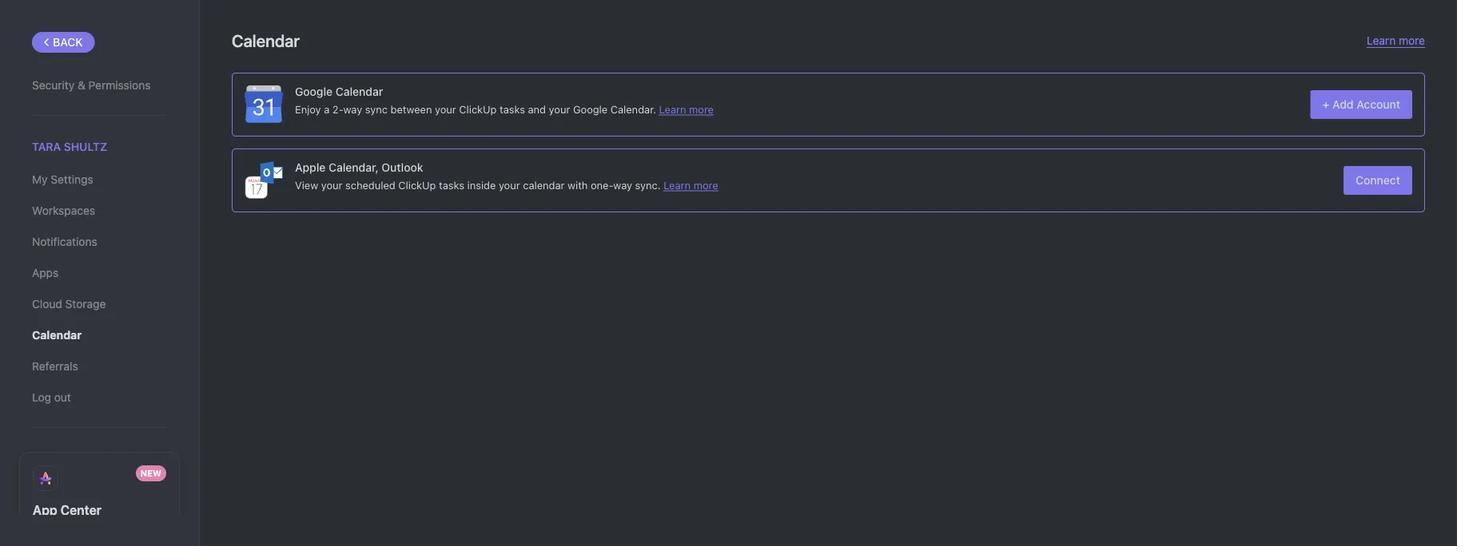 Task type: describe. For each thing, give the bounding box(es) containing it.
1 vertical spatial google
[[573, 103, 608, 115]]

way inside the 'apple calendar, outlook view your scheduled clickup tasks inside your calendar with one-way sync. learn more'
[[614, 179, 632, 191]]

storage
[[65, 298, 106, 311]]

referrals link
[[32, 354, 167, 381]]

0 vertical spatial learn
[[1367, 34, 1396, 47]]

your right inside
[[499, 179, 520, 191]]

settings
[[51, 173, 93, 186]]

learn more link for connect
[[664, 179, 718, 191]]

view
[[295, 179, 318, 191]]

apps link
[[32, 260, 167, 287]]

log out
[[32, 392, 71, 405]]

enjoy
[[295, 103, 321, 115]]

0 vertical spatial more
[[1399, 34, 1426, 47]]

sync.
[[635, 179, 661, 191]]

notifications link
[[32, 229, 167, 256]]

one-
[[591, 179, 614, 191]]

2-
[[333, 103, 343, 115]]

way inside the google calendar enjoy a 2-way sync between your clickup tasks and your google calendar. learn more
[[343, 103, 362, 115]]

shultz
[[64, 140, 107, 154]]

cloud storage
[[32, 298, 106, 311]]

log
[[32, 392, 51, 405]]

workspaces link
[[32, 198, 167, 225]]

cloud
[[32, 298, 62, 311]]

workspaces
[[32, 204, 95, 218]]

and
[[528, 103, 546, 115]]

calendar
[[523, 179, 565, 191]]

log out link
[[32, 385, 167, 412]]

tara
[[32, 140, 61, 154]]

learn more link for +
[[659, 103, 714, 115]]

your right view
[[321, 179, 343, 191]]

account
[[1357, 98, 1401, 111]]

calendar inside the google calendar enjoy a 2-way sync between your clickup tasks and your google calendar. learn more
[[336, 85, 383, 98]]

more for connect
[[694, 179, 718, 191]]

my
[[32, 173, 48, 186]]

calendar.
[[611, 103, 656, 115]]

1 horizontal spatial calendar
[[232, 30, 300, 50]]

tasks inside the google calendar enjoy a 2-way sync between your clickup tasks and your google calendar. learn more
[[500, 103, 525, 115]]

out
[[54, 392, 71, 405]]

&
[[78, 79, 85, 92]]

inside
[[467, 179, 496, 191]]

a
[[324, 103, 330, 115]]

0 vertical spatial learn more link
[[1367, 34, 1426, 48]]

my settings link
[[32, 166, 167, 194]]

app center
[[33, 503, 102, 519]]

cloud storage link
[[32, 291, 167, 318]]

apple
[[295, 161, 326, 174]]

your right between
[[435, 103, 456, 115]]

+
[[1323, 98, 1330, 111]]

more for +
[[689, 103, 714, 115]]



Task type: vqa. For each thing, say whether or not it's contained in the screenshot.
the middle Contact
no



Task type: locate. For each thing, give the bounding box(es) containing it.
security
[[32, 79, 75, 92]]

your right and
[[549, 103, 570, 115]]

2 vertical spatial calendar
[[32, 329, 82, 342]]

1 vertical spatial tasks
[[439, 179, 465, 191]]

tara shultz
[[32, 140, 107, 154]]

back
[[53, 36, 83, 49]]

scheduled
[[345, 179, 396, 191]]

calendar,
[[329, 161, 379, 174]]

1 vertical spatial calendar
[[336, 85, 383, 98]]

tasks
[[500, 103, 525, 115], [439, 179, 465, 191]]

more inside the google calendar enjoy a 2-way sync between your clickup tasks and your google calendar. learn more
[[689, 103, 714, 115]]

more inside the 'apple calendar, outlook view your scheduled clickup tasks inside your calendar with one-way sync. learn more'
[[694, 179, 718, 191]]

0 vertical spatial way
[[343, 103, 362, 115]]

2 vertical spatial more
[[694, 179, 718, 191]]

clickup
[[459, 103, 497, 115], [398, 179, 436, 191]]

connect
[[1356, 174, 1401, 187]]

connect button
[[1344, 166, 1413, 195]]

2 vertical spatial learn more link
[[664, 179, 718, 191]]

apple calendar, outlook view your scheduled clickup tasks inside your calendar with one-way sync. learn more
[[295, 161, 718, 191]]

way left sync
[[343, 103, 362, 115]]

apps
[[32, 267, 59, 280]]

calendar link
[[32, 322, 167, 350]]

clickup inside the 'apple calendar, outlook view your scheduled clickup tasks inside your calendar with one-way sync. learn more'
[[398, 179, 436, 191]]

learn up "account"
[[1367, 34, 1396, 47]]

way left sync.
[[614, 179, 632, 191]]

google left calendar.
[[573, 103, 608, 115]]

1 vertical spatial clickup
[[398, 179, 436, 191]]

2 vertical spatial learn
[[664, 179, 691, 191]]

tasks left inside
[[439, 179, 465, 191]]

learn more link up "account"
[[1367, 34, 1426, 48]]

1 horizontal spatial tasks
[[500, 103, 525, 115]]

learn more
[[1367, 34, 1426, 47]]

learn right sync.
[[664, 179, 691, 191]]

more right sync.
[[694, 179, 718, 191]]

permissions
[[88, 79, 151, 92]]

0 vertical spatial google
[[295, 85, 333, 98]]

outlook
[[382, 161, 423, 174]]

add
[[1333, 98, 1354, 111]]

learn inside the google calendar enjoy a 2-way sync between your clickup tasks and your google calendar. learn more
[[659, 103, 686, 115]]

notifications
[[32, 236, 97, 249]]

learn inside the 'apple calendar, outlook view your scheduled clickup tasks inside your calendar with one-way sync. learn more'
[[664, 179, 691, 191]]

new
[[141, 469, 162, 479]]

1 vertical spatial learn
[[659, 103, 686, 115]]

back link
[[32, 32, 95, 53]]

app
[[33, 503, 57, 519]]

1 horizontal spatial clickup
[[459, 103, 497, 115]]

your
[[435, 103, 456, 115], [549, 103, 570, 115], [321, 179, 343, 191], [499, 179, 520, 191]]

0 horizontal spatial way
[[343, 103, 362, 115]]

learn right calendar.
[[659, 103, 686, 115]]

sync
[[365, 103, 388, 115]]

1 vertical spatial way
[[614, 179, 632, 191]]

0 horizontal spatial tasks
[[439, 179, 465, 191]]

clickup inside the google calendar enjoy a 2-way sync between your clickup tasks and your google calendar. learn more
[[459, 103, 497, 115]]

learn more link
[[1367, 34, 1426, 48], [659, 103, 714, 115], [664, 179, 718, 191]]

learn
[[1367, 34, 1396, 47], [659, 103, 686, 115], [664, 179, 691, 191]]

0 vertical spatial tasks
[[500, 103, 525, 115]]

security & permissions link
[[32, 72, 167, 99]]

learn more link right sync.
[[664, 179, 718, 191]]

way
[[343, 103, 362, 115], [614, 179, 632, 191]]

learn for +
[[659, 103, 686, 115]]

1 vertical spatial learn more link
[[659, 103, 714, 115]]

1 horizontal spatial way
[[614, 179, 632, 191]]

0 horizontal spatial google
[[295, 85, 333, 98]]

2 horizontal spatial calendar
[[336, 85, 383, 98]]

security & permissions
[[32, 79, 151, 92]]

google up the enjoy
[[295, 85, 333, 98]]

+ add account
[[1323, 98, 1401, 111]]

google calendar enjoy a 2-way sync between your clickup tasks and your google calendar. learn more
[[295, 85, 714, 115]]

more
[[1399, 34, 1426, 47], [689, 103, 714, 115], [694, 179, 718, 191]]

google
[[295, 85, 333, 98], [573, 103, 608, 115]]

between
[[391, 103, 432, 115]]

clickup left and
[[459, 103, 497, 115]]

clickup down "outlook"
[[398, 179, 436, 191]]

0 horizontal spatial calendar
[[32, 329, 82, 342]]

center
[[60, 503, 102, 519]]

calendar
[[232, 30, 300, 50], [336, 85, 383, 98], [32, 329, 82, 342]]

0 vertical spatial clickup
[[459, 103, 497, 115]]

1 vertical spatial more
[[689, 103, 714, 115]]

more right calendar.
[[689, 103, 714, 115]]

more up "account"
[[1399, 34, 1426, 47]]

1 horizontal spatial google
[[573, 103, 608, 115]]

learn more link right calendar.
[[659, 103, 714, 115]]

my settings
[[32, 173, 93, 186]]

tasks left and
[[500, 103, 525, 115]]

0 vertical spatial calendar
[[232, 30, 300, 50]]

0 horizontal spatial clickup
[[398, 179, 436, 191]]

tasks inside the 'apple calendar, outlook view your scheduled clickup tasks inside your calendar with one-way sync. learn more'
[[439, 179, 465, 191]]

referrals
[[32, 360, 78, 374]]

with
[[568, 179, 588, 191]]

learn for connect
[[664, 179, 691, 191]]



